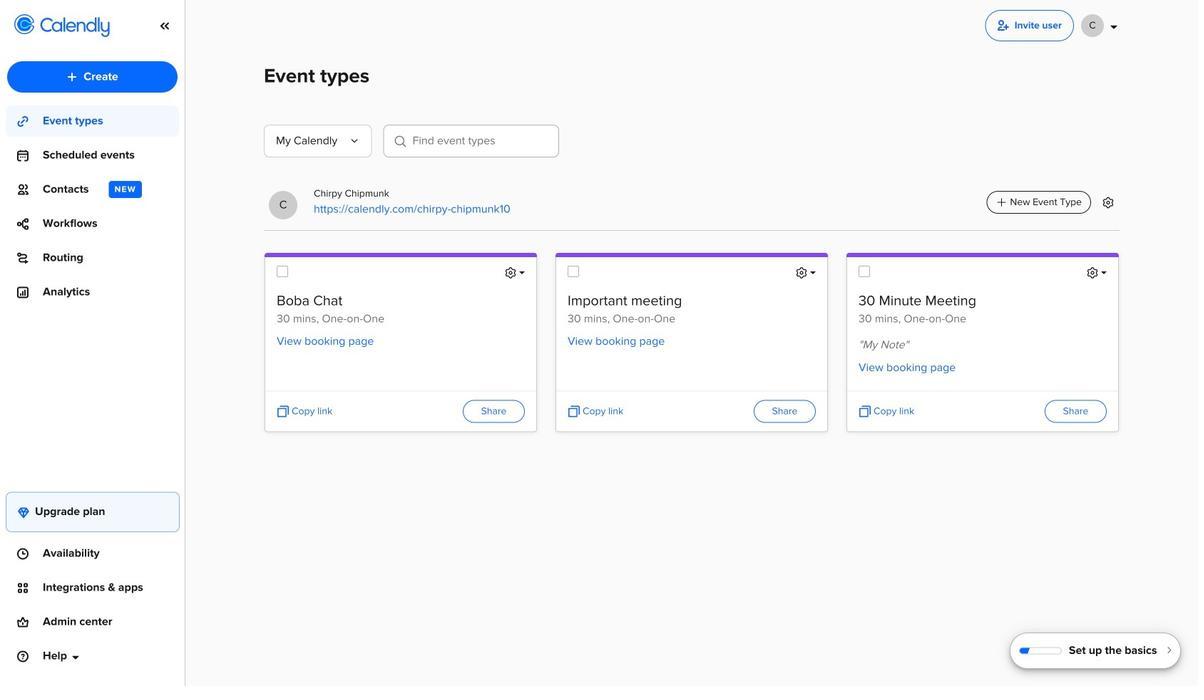 Task type: describe. For each thing, give the bounding box(es) containing it.
Find event types field
[[383, 125, 559, 158]]

calendly image
[[40, 17, 110, 37]]



Task type: vqa. For each thing, say whether or not it's contained in the screenshot.
Calendly image on the left of page
yes



Task type: locate. For each thing, give the bounding box(es) containing it.
None search field
[[383, 125, 559, 163]]

main navigation element
[[0, 0, 185, 687]]



